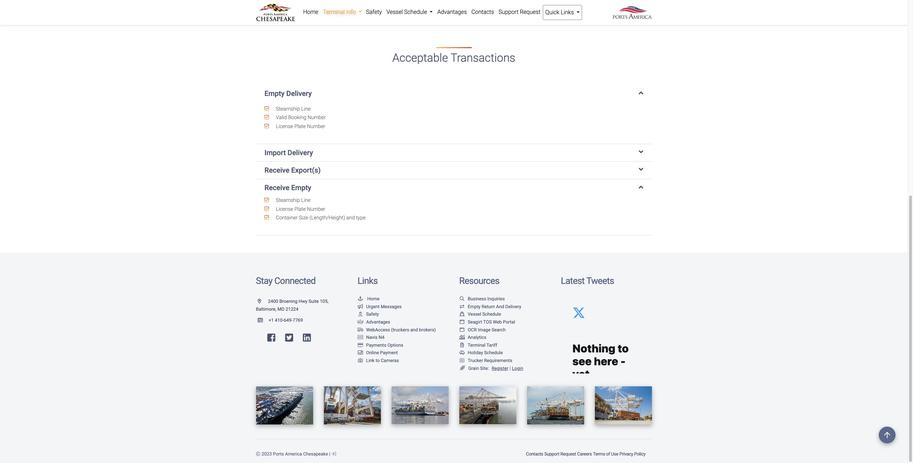 Task type: describe. For each thing, give the bounding box(es) containing it.
home link for urgent messages link
[[358, 296, 380, 302]]

649-
[[284, 318, 293, 323]]

portal
[[503, 319, 515, 325]]

0 horizontal spatial advantages link
[[358, 319, 390, 325]]

410-
[[275, 318, 284, 323]]

1 license from the top
[[276, 123, 293, 129]]

1 vertical spatial empty
[[291, 183, 311, 192]]

resources
[[459, 276, 500, 286]]

0 horizontal spatial to
[[333, 2, 338, 9]]

analytics link
[[459, 335, 486, 340]]

site:
[[480, 366, 489, 371]]

rfid
[[292, 2, 304, 9]]

credit card front image
[[358, 351, 363, 355]]

ship image
[[459, 312, 465, 317]]

seagirt
[[468, 319, 482, 325]]

and for reefer
[[501, 5, 510, 12]]

report
[[316, 2, 331, 9]]

hand receiving image
[[358, 320, 363, 325]]

online payment
[[366, 350, 398, 355]]

number for delivery
[[308, 115, 326, 121]]

lost
[[282, 2, 291, 9]]

2400 broening hwy suite 105, baltimore, md 21224 link
[[256, 299, 329, 312]]

case
[[262, 2, 274, 9]]

online payment link
[[358, 350, 398, 355]]

receive export(s)
[[265, 166, 321, 174]]

copyright image
[[256, 452, 261, 457]]

2 safety from the top
[[366, 312, 379, 317]]

online
[[366, 350, 379, 355]]

delivering
[[511, 5, 535, 12]]

map marker alt image
[[258, 299, 267, 304]]

navis n4
[[366, 335, 385, 340]]

hwy
[[299, 299, 307, 304]]

privacy policy link
[[619, 448, 646, 460]]

terms of use link
[[593, 448, 619, 460]]

and inside tab list
[[346, 215, 355, 221]]

receive for receive export(s)
[[265, 166, 290, 174]]

return
[[482, 304, 495, 309]]

acceptable
[[392, 51, 448, 65]]

empty for empty return and delivery
[[468, 304, 481, 309]]

delivery for empty delivery
[[286, 89, 312, 98]]

1 horizontal spatial request
[[561, 451, 576, 457]]

navis n4 link
[[358, 335, 385, 340]]

register link
[[490, 366, 508, 371]]

webaccess (truckers and brokers) link
[[358, 327, 436, 332]]

navis
[[366, 335, 378, 340]]

reefer receiving and delivering cutoff is
[[459, 5, 535, 20]]

+1 410-649-7769
[[269, 318, 303, 323]]

0 horizontal spatial advantages
[[366, 319, 390, 325]]

2023
[[262, 451, 272, 457]]

tweets
[[586, 276, 614, 286]]

21224
[[286, 306, 298, 312]]

twitter square image
[[285, 333, 293, 342]]

in case of lost rfid tag, report to emodal immediately.
[[256, 2, 391, 9]]

-
[[581, 14, 582, 20]]

steamship line for delivery
[[275, 106, 311, 112]]

container size (length/height) and type
[[275, 215, 366, 221]]

business inquiries link
[[459, 296, 505, 302]]

valid booking number
[[275, 115, 326, 121]]

type
[[356, 215, 366, 221]]

payment
[[380, 350, 398, 355]]

support request
[[499, 9, 541, 15]]

empty delivery link
[[265, 89, 643, 98]]

2 plate from the top
[[294, 206, 306, 212]]

0 horizontal spatial support
[[499, 9, 519, 15]]

2400 broening hwy suite 105, baltimore, md 21224
[[256, 299, 329, 312]]

grain site: register | login
[[468, 365, 523, 371]]

angle down image for import delivery
[[639, 148, 643, 156]]

link to cameras link
[[358, 358, 399, 363]]

1 horizontal spatial of
[[606, 451, 610, 457]]

grain
[[468, 366, 479, 371]]

1 vertical spatial home
[[367, 296, 380, 302]]

register
[[492, 366, 508, 371]]

steamship for empty
[[276, 197, 300, 203]]

search image
[[459, 297, 465, 301]]

import delivery
[[265, 148, 313, 157]]

browser image for ocr
[[459, 328, 465, 332]]

ports
[[273, 451, 284, 457]]

0 vertical spatial of
[[275, 2, 280, 9]]

use
[[611, 451, 618, 457]]

in
[[256, 2, 261, 9]]

transactions
[[451, 51, 516, 65]]

holiday schedule link
[[459, 350, 503, 355]]

urgent
[[366, 304, 380, 309]]

container
[[276, 215, 298, 221]]

pm
[[497, 14, 505, 20]]

0 horizontal spatial vessel schedule
[[387, 9, 429, 15]]

2400
[[268, 299, 278, 304]]

contacts support request careers terms of use privacy policy
[[526, 451, 646, 457]]

angle down image for receive empty
[[639, 183, 643, 191]]

+1
[[269, 318, 274, 323]]

safety link for terminal info "link"
[[364, 5, 384, 19]]

brokers)
[[419, 327, 436, 332]]

link
[[366, 358, 375, 363]]

1 vertical spatial support
[[544, 451, 560, 457]]

16:00
[[481, 14, 495, 20]]

bullhorn image
[[358, 305, 363, 309]]

0 vertical spatial advantages
[[437, 9, 467, 15]]

web
[[493, 319, 502, 325]]

1 license plate number from the top
[[275, 123, 325, 129]]

urgent messages
[[366, 304, 402, 309]]

login
[[512, 366, 523, 371]]

www.emodal.com link
[[584, 14, 629, 20]]

connected
[[274, 276, 316, 286]]

1 vertical spatial support request link
[[544, 448, 577, 460]]

list alt image
[[459, 359, 465, 363]]

terms
[[593, 451, 605, 457]]

privacy
[[620, 451, 633, 457]]

quick links
[[546, 9, 575, 16]]

driver
[[630, 5, 644, 12]]

1 horizontal spatial vessel schedule
[[468, 312, 501, 317]]

schedule for holiday schedule link on the bottom of the page
[[484, 350, 503, 355]]

(truckers
[[391, 327, 409, 332]]

1 horizontal spatial vessel schedule link
[[459, 312, 501, 317]]

receive empty link
[[265, 183, 643, 192]]

file invoice image
[[459, 343, 465, 348]]

requirements
[[484, 358, 512, 363]]

vessel inside vessel schedule link
[[387, 9, 403, 15]]

receive empty
[[265, 183, 311, 192]]

www.emodal.com
[[584, 14, 629, 20]]

receive export(s) link
[[265, 166, 643, 174]]

line for delivery
[[301, 106, 311, 112]]

business
[[468, 296, 486, 302]]

7769
[[293, 318, 303, 323]]

ocr
[[468, 327, 477, 332]]

0 vertical spatial home
[[303, 9, 318, 15]]

analytics image
[[459, 335, 465, 340]]

sign in image
[[331, 452, 336, 457]]

2 license plate number from the top
[[275, 206, 325, 212]]



Task type: vqa. For each thing, say whether or not it's contained in the screenshot.
Delivery NUMBER
yes



Task type: locate. For each thing, give the bounding box(es) containing it.
links inside quick links link
[[561, 9, 574, 16]]

payments
[[366, 342, 386, 348]]

trucking
[[561, 5, 583, 12]]

1 browser image from the top
[[459, 320, 465, 325]]

browser image down ship icon
[[459, 320, 465, 325]]

1 vertical spatial steamship line
[[275, 197, 311, 203]]

safety link right info
[[364, 5, 384, 19]]

0 vertical spatial receive
[[265, 166, 290, 174]]

0 vertical spatial home link
[[301, 5, 321, 19]]

webaccess (truckers and brokers)
[[366, 327, 436, 332]]

| left login link
[[510, 365, 511, 371]]

1 vertical spatial of
[[606, 451, 610, 457]]

plate down valid booking number
[[294, 123, 306, 129]]

policy
[[634, 451, 646, 457]]

license up container
[[276, 206, 293, 212]]

browser image inside ocr image search link
[[459, 328, 465, 332]]

to right link
[[376, 358, 380, 363]]

0 vertical spatial steamship
[[276, 106, 300, 112]]

1 vertical spatial delivery
[[288, 148, 313, 157]]

contacts for contacts
[[472, 9, 494, 15]]

line for empty
[[301, 197, 311, 203]]

vessel schedule
[[387, 9, 429, 15], [468, 312, 501, 317]]

vessel
[[387, 9, 403, 15], [468, 312, 481, 317]]

0 vertical spatial contacts link
[[469, 5, 496, 19]]

license down valid
[[276, 123, 293, 129]]

links up anchor image
[[358, 276, 378, 286]]

safety link for urgent messages link
[[358, 312, 379, 317]]

1 horizontal spatial to
[[376, 358, 380, 363]]

0 horizontal spatial of
[[275, 2, 280, 9]]

line up size
[[301, 197, 311, 203]]

home right lost
[[303, 9, 318, 15]]

0 horizontal spatial |
[[329, 451, 330, 457]]

analytics
[[468, 335, 486, 340]]

advantages link left is
[[435, 5, 469, 19]]

1 horizontal spatial vessel
[[468, 312, 481, 317]]

number right booking
[[308, 115, 326, 121]]

delivery for import delivery
[[288, 148, 313, 157]]

go to top image
[[879, 427, 896, 443]]

wheat image
[[459, 366, 466, 371]]

number down valid booking number
[[307, 123, 325, 129]]

angle down image
[[639, 166, 643, 173]]

careers
[[577, 451, 592, 457]]

0 vertical spatial plate
[[294, 123, 306, 129]]

0 vertical spatial steamship line
[[275, 106, 311, 112]]

0 horizontal spatial request
[[520, 9, 541, 15]]

safety right info
[[366, 9, 382, 15]]

2 vertical spatial empty
[[468, 304, 481, 309]]

0 vertical spatial license
[[276, 123, 293, 129]]

steamship for delivery
[[276, 106, 300, 112]]

quick
[[546, 9, 560, 16]]

1 safety from the top
[[366, 9, 382, 15]]

of left use
[[606, 451, 610, 457]]

3 angle down image from the top
[[639, 183, 643, 191]]

0 vertical spatial line
[[301, 106, 311, 112]]

advantages link
[[435, 5, 469, 19], [358, 319, 390, 325]]

105,
[[320, 299, 329, 304]]

0 vertical spatial to
[[333, 2, 338, 9]]

|
[[510, 365, 511, 371], [329, 451, 330, 457]]

1 vertical spatial schedule
[[482, 312, 501, 317]]

advantages link up the webaccess at bottom
[[358, 319, 390, 325]]

steamship
[[276, 106, 300, 112], [276, 197, 300, 203]]

tab list containing empty delivery
[[256, 82, 652, 236]]

1 vertical spatial line
[[301, 197, 311, 203]]

tab list
[[256, 82, 652, 236]]

empty up valid
[[265, 89, 285, 98]]

advantages up the webaccess at bottom
[[366, 319, 390, 325]]

tariff
[[487, 342, 497, 348]]

safety link
[[364, 5, 384, 19], [358, 312, 379, 317]]

2 steamship line from the top
[[275, 197, 311, 203]]

browser image
[[459, 320, 465, 325], [459, 328, 465, 332]]

terminal info
[[323, 9, 357, 15]]

advantages left is
[[437, 9, 467, 15]]

1 line from the top
[[301, 106, 311, 112]]

2 browser image from the top
[[459, 328, 465, 332]]

2 line from the top
[[301, 197, 311, 203]]

receive
[[265, 166, 290, 174], [265, 183, 290, 192]]

is
[[476, 14, 480, 20]]

0 vertical spatial vessel schedule
[[387, 9, 429, 15]]

2 angle down image from the top
[[639, 148, 643, 156]]

trucking company & truck driver access -
[[561, 5, 644, 20]]

1 vertical spatial vessel schedule link
[[459, 312, 501, 317]]

exchange image
[[459, 305, 465, 309]]

seagirt tos web portal link
[[459, 319, 515, 325]]

1 vertical spatial to
[[376, 358, 380, 363]]

and left type
[[346, 215, 355, 221]]

request right 'daily.'
[[520, 9, 541, 15]]

0 horizontal spatial empty
[[265, 89, 285, 98]]

1 vertical spatial license
[[276, 206, 293, 212]]

delivery up export(s)
[[288, 148, 313, 157]]

0 vertical spatial safety
[[366, 9, 382, 15]]

latest tweets
[[561, 276, 614, 286]]

1 horizontal spatial contacts
[[526, 451, 543, 457]]

steamship up valid
[[276, 106, 300, 112]]

1 horizontal spatial support request link
[[544, 448, 577, 460]]

md
[[278, 306, 285, 312]]

cutoff
[[459, 14, 474, 20]]

2 steamship from the top
[[276, 197, 300, 203]]

and
[[496, 304, 504, 309]]

1 vertical spatial home link
[[358, 296, 380, 302]]

line up valid booking number
[[301, 106, 311, 112]]

terminal inside terminal info "link"
[[323, 9, 345, 15]]

safety down urgent
[[366, 312, 379, 317]]

and inside reefer receiving and delivering cutoff is
[[501, 5, 510, 12]]

0 horizontal spatial links
[[358, 276, 378, 286]]

stay
[[256, 276, 272, 286]]

home link for terminal info "link"
[[301, 5, 321, 19]]

options
[[388, 342, 403, 348]]

1 steamship from the top
[[276, 106, 300, 112]]

line
[[301, 106, 311, 112], [301, 197, 311, 203]]

0 vertical spatial terminal
[[323, 9, 345, 15]]

truck container image
[[358, 328, 363, 332]]

receive down receive export(s)
[[265, 183, 290, 192]]

and
[[501, 5, 510, 12], [346, 215, 355, 221], [410, 327, 418, 332]]

company
[[584, 5, 608, 12]]

phone office image
[[258, 318, 269, 323]]

browser image for seagirt
[[459, 320, 465, 325]]

number for empty
[[307, 206, 325, 212]]

| left sign in 'icon'
[[329, 451, 330, 457]]

valid
[[276, 115, 287, 121]]

login link
[[512, 366, 523, 371]]

immediately.
[[359, 2, 391, 9]]

1 vertical spatial safety link
[[358, 312, 379, 317]]

empty down business
[[468, 304, 481, 309]]

1 horizontal spatial and
[[410, 327, 418, 332]]

1 vertical spatial receive
[[265, 183, 290, 192]]

1 steamship line from the top
[[275, 106, 311, 112]]

home link right lost
[[301, 5, 321, 19]]

0 horizontal spatial contacts link
[[469, 5, 496, 19]]

home link
[[301, 5, 321, 19], [358, 296, 380, 302]]

1 receive from the top
[[265, 166, 290, 174]]

license plate number
[[275, 123, 325, 129], [275, 206, 325, 212]]

safety link down urgent
[[358, 312, 379, 317]]

1 vertical spatial vessel schedule
[[468, 312, 501, 317]]

container storage image
[[358, 335, 363, 340]]

empty return and delivery link
[[459, 304, 521, 309]]

credit card image
[[358, 343, 363, 348]]

0 horizontal spatial terminal
[[323, 9, 345, 15]]

0 horizontal spatial contacts
[[472, 9, 494, 15]]

0 vertical spatial support
[[499, 9, 519, 15]]

angle down image for empty delivery
[[639, 89, 643, 96]]

1 horizontal spatial home
[[367, 296, 380, 302]]

linkedin image
[[303, 333, 311, 342]]

links left -
[[561, 9, 574, 16]]

license plate number down valid booking number
[[275, 123, 325, 129]]

seagirt tos web portal
[[468, 319, 515, 325]]

1 vertical spatial number
[[307, 123, 325, 129]]

1 horizontal spatial support
[[544, 451, 560, 457]]

1 vertical spatial contacts link
[[526, 448, 544, 460]]

0 vertical spatial |
[[510, 365, 511, 371]]

contacts for contacts support request careers terms of use privacy policy
[[526, 451, 543, 457]]

1 horizontal spatial contacts link
[[526, 448, 544, 460]]

0 vertical spatial browser image
[[459, 320, 465, 325]]

holiday schedule
[[468, 350, 503, 355]]

size
[[299, 215, 308, 221]]

1 vertical spatial and
[[346, 215, 355, 221]]

request left careers
[[561, 451, 576, 457]]

1 vertical spatial vessel
[[468, 312, 481, 317]]

delivery
[[286, 89, 312, 98], [288, 148, 313, 157], [505, 304, 521, 309]]

empty down export(s)
[[291, 183, 311, 192]]

receive for receive empty
[[265, 183, 290, 192]]

1 horizontal spatial advantages
[[437, 9, 467, 15]]

0 vertical spatial contacts
[[472, 9, 494, 15]]

1 angle down image from the top
[[639, 89, 643, 96]]

license plate number up size
[[275, 206, 325, 212]]

reefer
[[459, 5, 476, 12]]

1 horizontal spatial terminal
[[468, 342, 486, 348]]

1 vertical spatial advantages
[[366, 319, 390, 325]]

0 vertical spatial vessel
[[387, 9, 403, 15]]

1 horizontal spatial empty
[[291, 183, 311, 192]]

angle down image inside receive empty link
[[639, 183, 643, 191]]

1 vertical spatial links
[[358, 276, 378, 286]]

payments options
[[366, 342, 403, 348]]

user hard hat image
[[358, 312, 363, 317]]

and left the brokers)
[[410, 327, 418, 332]]

plate up size
[[294, 206, 306, 212]]

2 vertical spatial delivery
[[505, 304, 521, 309]]

0 vertical spatial safety link
[[364, 5, 384, 19]]

1 vertical spatial safety
[[366, 312, 379, 317]]

vessel schedule link
[[384, 5, 435, 19], [459, 312, 501, 317]]

and up "pm"
[[501, 5, 510, 12]]

anchor image
[[358, 297, 363, 301]]

1 vertical spatial plate
[[294, 206, 306, 212]]

trucker requirements
[[468, 358, 512, 363]]

tag,
[[306, 2, 315, 9]]

1 vertical spatial browser image
[[459, 328, 465, 332]]

home up urgent
[[367, 296, 380, 302]]

16:00 pm daily.
[[481, 14, 519, 20]]

2 vertical spatial angle down image
[[639, 183, 643, 191]]

0 vertical spatial request
[[520, 9, 541, 15]]

receive down import
[[265, 166, 290, 174]]

0 vertical spatial license plate number
[[275, 123, 325, 129]]

steamship line up booking
[[275, 106, 311, 112]]

2 horizontal spatial and
[[501, 5, 510, 12]]

facebook square image
[[267, 333, 275, 342]]

empty for empty delivery
[[265, 89, 285, 98]]

contacts link
[[469, 5, 496, 19], [526, 448, 544, 460]]

1 horizontal spatial home link
[[358, 296, 380, 302]]

0 vertical spatial vessel schedule link
[[384, 5, 435, 19]]

terminal for terminal info
[[323, 9, 345, 15]]

trucker
[[468, 358, 483, 363]]

&
[[609, 5, 613, 12]]

import
[[265, 148, 286, 157]]

suite
[[309, 299, 319, 304]]

delivery up valid booking number
[[286, 89, 312, 98]]

plate
[[294, 123, 306, 129], [294, 206, 306, 212]]

broening
[[279, 299, 297, 304]]

home link up urgent
[[358, 296, 380, 302]]

0 horizontal spatial home link
[[301, 5, 321, 19]]

1 vertical spatial angle down image
[[639, 148, 643, 156]]

0 vertical spatial number
[[308, 115, 326, 121]]

0 vertical spatial support request link
[[496, 5, 543, 19]]

0 horizontal spatial vessel schedule link
[[384, 5, 435, 19]]

0 horizontal spatial support request link
[[496, 5, 543, 19]]

of left lost
[[275, 2, 280, 9]]

2 vertical spatial and
[[410, 327, 418, 332]]

0 vertical spatial and
[[501, 5, 510, 12]]

support request link
[[496, 5, 543, 19], [544, 448, 577, 460]]

empty return and delivery
[[468, 304, 521, 309]]

delivery right the and
[[505, 304, 521, 309]]

number up container size (length/height) and type on the left top of page
[[307, 206, 325, 212]]

angle down image
[[639, 89, 643, 96], [639, 148, 643, 156], [639, 183, 643, 191]]

acceptable transactions
[[392, 51, 516, 65]]

tos
[[483, 319, 492, 325]]

urgent messages link
[[358, 304, 402, 309]]

angle down image inside the empty delivery link
[[639, 89, 643, 96]]

2 license from the top
[[276, 206, 293, 212]]

to right report
[[333, 2, 338, 9]]

camera image
[[358, 359, 363, 363]]

steamship line down receive empty
[[275, 197, 311, 203]]

license
[[276, 123, 293, 129], [276, 206, 293, 212]]

1 vertical spatial request
[[561, 451, 576, 457]]

1 vertical spatial license plate number
[[275, 206, 325, 212]]

0 vertical spatial empty
[[265, 89, 285, 98]]

chesapeake
[[303, 451, 328, 457]]

0 vertical spatial delivery
[[286, 89, 312, 98]]

link to cameras
[[366, 358, 399, 363]]

links
[[561, 9, 574, 16], [358, 276, 378, 286]]

browser image up 'analytics' icon
[[459, 328, 465, 332]]

messages
[[381, 304, 402, 309]]

america
[[285, 451, 302, 457]]

steamship down receive empty
[[276, 197, 300, 203]]

steamship line for empty
[[275, 197, 311, 203]]

2 receive from the top
[[265, 183, 290, 192]]

baltimore,
[[256, 306, 276, 312]]

terminal tariff
[[468, 342, 497, 348]]

angle down image inside import delivery link
[[639, 148, 643, 156]]

latest
[[561, 276, 585, 286]]

1 horizontal spatial advantages link
[[435, 5, 469, 19]]

and for webaccess
[[410, 327, 418, 332]]

1 plate from the top
[[294, 123, 306, 129]]

cameras
[[381, 358, 399, 363]]

1 vertical spatial terminal
[[468, 342, 486, 348]]

2023 ports america chesapeake |
[[261, 451, 331, 457]]

2 horizontal spatial empty
[[468, 304, 481, 309]]

2 vertical spatial number
[[307, 206, 325, 212]]

0 vertical spatial advantages link
[[435, 5, 469, 19]]

receiving
[[477, 5, 499, 12]]

0 vertical spatial angle down image
[[639, 89, 643, 96]]

bells image
[[459, 351, 465, 355]]

terminal for terminal tariff
[[468, 342, 486, 348]]

browser image inside 'seagirt tos web portal' "link"
[[459, 320, 465, 325]]

0 vertical spatial schedule
[[404, 9, 427, 15]]

1 vertical spatial |
[[329, 451, 330, 457]]

schedule for rightmost vessel schedule link
[[482, 312, 501, 317]]

to
[[333, 2, 338, 9], [376, 358, 380, 363]]

inquiries
[[487, 296, 505, 302]]



